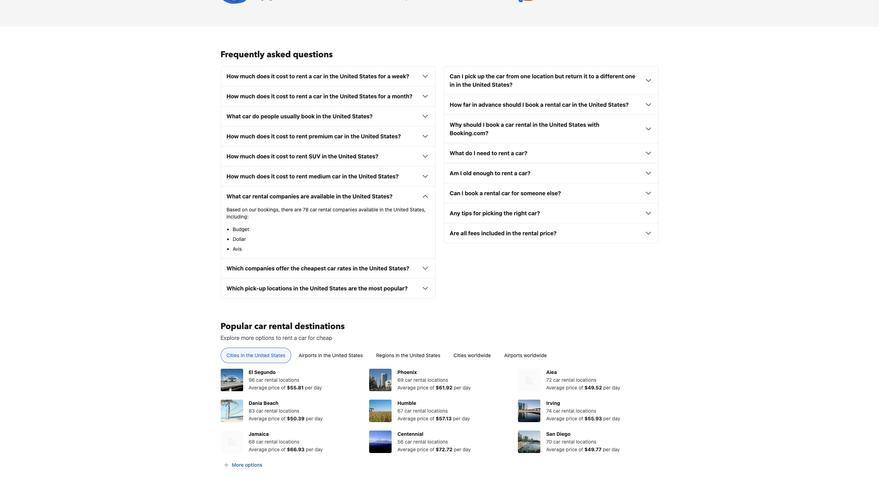 Task type: vqa. For each thing, say whether or not it's contained in the screenshot.


Task type: locate. For each thing, give the bounding box(es) containing it.
0 vertical spatial are
[[301, 193, 310, 200]]

per for jamaica 68 car rental locations average price of $66.93 per day
[[306, 446, 314, 452]]

day right $72.72
[[463, 446, 471, 452]]

price left $49.52
[[566, 385, 578, 391]]

to inside popular car rental destinations explore more options to rent a car for cheap
[[276, 335, 281, 341]]

the down right
[[513, 230, 522, 236]]

people
[[261, 113, 279, 119]]

for left someone
[[512, 190, 520, 196]]

how far in advance should i book a rental car in the united states? button
[[450, 101, 653, 109]]

are
[[301, 193, 310, 200], [295, 207, 302, 213], [348, 285, 357, 292]]

1 cities from the left
[[227, 352, 239, 358]]

average down 69
[[398, 385, 416, 391]]

per right $61.92
[[454, 385, 462, 391]]

dania
[[249, 400, 262, 406]]

1 horizontal spatial cities
[[454, 352, 467, 358]]

united inside 'how much does it cost to rent a car in the united states for a month?' dropdown button
[[340, 93, 358, 99]]

of left $49.77
[[579, 446, 584, 452]]

car? right right
[[529, 210, 540, 216]]

cost up usually
[[276, 93, 288, 99]]

0 vertical spatial should
[[503, 102, 521, 108]]

4 much from the top
[[240, 153, 255, 160]]

phoenix
[[398, 369, 417, 375]]

1 vertical spatial do
[[466, 150, 473, 156]]

different
[[601, 73, 624, 79]]

of left $66.93
[[281, 446, 286, 452]]

phoenix 69 car rental locations average price of $61.92 per day
[[398, 369, 471, 391]]

cities in the united states
[[227, 352, 286, 358]]

car? inside dropdown button
[[519, 170, 531, 176]]

return
[[566, 73, 583, 79]]

average down 74
[[547, 416, 565, 422]]

price left $66.93
[[269, 446, 280, 452]]

day for centennial 56 car rental locations average price of $72.72 per day
[[463, 446, 471, 452]]

average down the 68
[[249, 446, 267, 452]]

1 vertical spatial can
[[450, 190, 461, 196]]

0 horizontal spatial worldwide
[[468, 352, 491, 358]]

day right $49.52
[[613, 385, 621, 391]]

2 vertical spatial are
[[348, 285, 357, 292]]

1 one from the left
[[521, 73, 531, 79]]

2 cost from the top
[[276, 93, 288, 99]]

cost left suv
[[276, 153, 288, 160]]

why should i book a car rental in the united states with booking.com? button
[[450, 121, 653, 137]]

2 vertical spatial what
[[227, 193, 241, 200]]

car
[[313, 73, 322, 79], [496, 73, 505, 79], [313, 93, 322, 99], [562, 102, 571, 108], [242, 113, 251, 119], [506, 122, 514, 128], [335, 133, 343, 140], [332, 173, 341, 180], [502, 190, 510, 196], [242, 193, 251, 200], [310, 207, 317, 213], [328, 265, 336, 272], [254, 321, 267, 332], [299, 335, 307, 341], [256, 377, 263, 383], [405, 377, 412, 383], [554, 377, 561, 383], [256, 408, 263, 414], [405, 408, 412, 414], [553, 408, 561, 414], [256, 439, 263, 445], [405, 439, 412, 445], [554, 439, 561, 445]]

0 vertical spatial up
[[478, 73, 485, 79]]

1 horizontal spatial one
[[626, 73, 636, 79]]

can left 'pick'
[[450, 73, 461, 79]]

average down 67
[[398, 416, 416, 422]]

segundo
[[254, 369, 276, 375]]

car inside 'dropdown button'
[[328, 265, 336, 272]]

4 cost from the top
[[276, 153, 288, 160]]

does for how much does it cost to rent a car in the united states for a week?
[[257, 73, 270, 79]]

united inside why should i book a car rental in the united states with booking.com?
[[550, 122, 568, 128]]

much for how much does it cost to rent a car in the united states for a month?
[[240, 93, 255, 99]]

average inside 'jamaica 68 car rental locations average price of $66.93 per day'
[[249, 446, 267, 452]]

of for jamaica 68 car rental locations average price of $66.93 per day
[[281, 446, 286, 452]]

week?
[[392, 73, 409, 79]]

of for humble 67 car rental locations average price of $57.13 per day
[[430, 416, 435, 422]]

locations inside dania beach 83 car rental locations average price of $50.39 per day
[[279, 408, 299, 414]]

much
[[240, 73, 255, 79], [240, 93, 255, 99], [240, 133, 255, 140], [240, 153, 255, 160], [240, 173, 255, 180]]

3 much from the top
[[240, 133, 255, 140]]

locations inside phoenix 69 car rental locations average price of $61.92 per day
[[428, 377, 448, 383]]

per inside phoenix 69 car rental locations average price of $61.92 per day
[[454, 385, 462, 391]]

of for centennial 56 car rental locations average price of $72.72 per day
[[430, 446, 435, 452]]

0 horizontal spatial available
[[311, 193, 335, 200]]

cheap car rental in humble image
[[370, 400, 392, 422]]

a up can i book a rental car for someone else?
[[514, 170, 518, 176]]

5 does from the top
[[257, 173, 270, 180]]

book inside dropdown button
[[465, 190, 479, 196]]

price inside irving 74 car rental locations average price of $55.93 per day
[[566, 416, 578, 422]]

the inside "based on our bookings, there are 78 car rental companies available in the united states, including:"
[[385, 207, 392, 213]]

how
[[227, 73, 239, 79], [227, 93, 239, 99], [450, 102, 462, 108], [227, 133, 239, 140], [227, 153, 239, 160], [227, 173, 239, 180]]

cheap car rental in jamaica image
[[221, 431, 243, 453]]

centennial
[[398, 431, 424, 437]]

day inside phoenix 69 car rental locations average price of $61.92 per day
[[463, 385, 471, 391]]

2 worldwide from the left
[[524, 352, 547, 358]]

2 can from the top
[[450, 190, 461, 196]]

1 much from the top
[[240, 73, 255, 79]]

in
[[324, 73, 328, 79], [450, 82, 455, 88], [456, 82, 461, 88], [324, 93, 328, 99], [473, 102, 477, 108], [573, 102, 577, 108], [316, 113, 321, 119], [533, 122, 538, 128], [345, 133, 350, 140], [322, 153, 327, 160], [342, 173, 347, 180], [336, 193, 341, 200], [380, 207, 384, 213], [506, 230, 511, 236], [353, 265, 358, 272], [294, 285, 298, 292], [241, 352, 245, 358], [318, 352, 322, 358], [396, 352, 400, 358]]

average inside the aiea 72 car rental locations average price of $49.52 per day
[[547, 385, 565, 391]]

a down the destinations
[[294, 335, 297, 341]]

how for how much does it cost to rent a car in the united states for a month?
[[227, 93, 239, 99]]

rental inside centennial 56 car rental locations average price of $72.72 per day
[[414, 439, 427, 445]]

cost down asked
[[276, 73, 288, 79]]

the down what car do people usually book in the united states? dropdown button
[[351, 133, 360, 140]]

a inside popular car rental destinations explore more options to rent a car for cheap
[[294, 335, 297, 341]]

of
[[281, 385, 286, 391], [430, 385, 435, 391], [579, 385, 584, 391], [281, 416, 286, 422], [430, 416, 435, 422], [579, 416, 584, 422], [281, 446, 286, 452], [430, 446, 435, 452], [579, 446, 584, 452]]

price for phoenix 69 car rental locations average price of $61.92 per day
[[417, 385, 429, 391]]

car inside 'jamaica 68 car rental locations average price of $66.93 per day'
[[256, 439, 263, 445]]

1 vertical spatial car?
[[519, 170, 531, 176]]

destinations
[[295, 321, 345, 332]]

the up el
[[246, 352, 253, 358]]

price for aiea 72 car rental locations average price of $49.52 per day
[[566, 385, 578, 391]]

day for aiea 72 car rental locations average price of $49.52 per day
[[613, 385, 621, 391]]

1 does from the top
[[257, 73, 270, 79]]

car inside irving 74 car rental locations average price of $55.93 per day
[[553, 408, 561, 414]]

book inside why should i book a car rental in the united states with booking.com?
[[486, 122, 500, 128]]

0 vertical spatial what
[[227, 113, 241, 119]]

day inside centennial 56 car rental locations average price of $72.72 per day
[[463, 446, 471, 452]]

cheap car rental in dania beach image
[[221, 400, 243, 422]]

per for phoenix 69 car rental locations average price of $61.92 per day
[[454, 385, 462, 391]]

per right $57.13
[[453, 416, 461, 422]]

day right $49.77
[[612, 446, 620, 452]]

1 horizontal spatial available
[[359, 207, 378, 213]]

rental inside the aiea 72 car rental locations average price of $49.52 per day
[[562, 377, 575, 383]]

the left right
[[504, 210, 513, 216]]

5 much from the top
[[240, 173, 255, 180]]

dollar
[[233, 236, 246, 242]]

price for centennial 56 car rental locations average price of $72.72 per day
[[417, 446, 429, 452]]

2 does from the top
[[257, 93, 270, 99]]

locations up $61.92
[[428, 377, 448, 383]]

3 cost from the top
[[276, 133, 288, 140]]

of left $61.92
[[430, 385, 435, 391]]

of inside irving 74 car rental locations average price of $55.93 per day
[[579, 416, 584, 422]]

2 vertical spatial car?
[[529, 210, 540, 216]]

there
[[281, 207, 293, 213]]

a down questions
[[309, 73, 312, 79]]

1 can from the top
[[450, 73, 461, 79]]

up inside can i pick up the car from one location but return it to a different one in in the united states?
[[478, 73, 485, 79]]

dania beach 83 car rental locations average price of $50.39 per day
[[249, 400, 323, 422]]

day for irving 74 car rental locations average price of $55.93 per day
[[613, 416, 621, 422]]

cheap car rental in san diego image
[[518, 431, 541, 453]]

tab list
[[215, 348, 665, 364]]

0 vertical spatial can
[[450, 73, 461, 79]]

to down asked
[[290, 73, 295, 79]]

$49.77
[[585, 446, 602, 452]]

$66.93
[[287, 446, 305, 452]]

per right $66.93
[[306, 446, 314, 452]]

most
[[369, 285, 383, 292]]

1 airports from the left
[[299, 352, 317, 358]]

much for how much does it cost to rent medium car in the united states?
[[240, 173, 255, 180]]

0 vertical spatial do
[[253, 113, 259, 119]]

it inside how much does it cost to rent a car in the united states for a week? dropdown button
[[271, 73, 275, 79]]

1 horizontal spatial airports
[[505, 352, 523, 358]]

average inside centennial 56 car rental locations average price of $72.72 per day
[[398, 446, 416, 452]]

day right $57.13
[[462, 416, 470, 422]]

price inside centennial 56 car rental locations average price of $72.72 per day
[[417, 446, 429, 452]]

cost
[[276, 73, 288, 79], [276, 93, 288, 99], [276, 133, 288, 140], [276, 153, 288, 160], [276, 173, 288, 180]]

should up booking.com?
[[464, 122, 482, 128]]

locations up $49.52
[[576, 377, 597, 383]]

companies inside dropdown button
[[270, 193, 299, 200]]

1 horizontal spatial up
[[478, 73, 485, 79]]

per inside the aiea 72 car rental locations average price of $49.52 per day
[[604, 385, 611, 391]]

are up 78
[[301, 193, 310, 200]]

day right $66.93
[[315, 446, 323, 452]]

1 vertical spatial what
[[450, 150, 464, 156]]

book down old
[[465, 190, 479, 196]]

to down "how much does it cost to rent suv in the united states?"
[[290, 173, 295, 180]]

locations down offer
[[267, 285, 292, 292]]

average inside humble 67 car rental locations average price of $57.13 per day
[[398, 416, 416, 422]]

much for how much does it cost to rent suv in the united states?
[[240, 153, 255, 160]]

in inside "based on our bookings, there are 78 car rental companies available in the united states, including:"
[[380, 207, 384, 213]]

1 vertical spatial options
[[245, 462, 262, 468]]

5 cost from the top
[[276, 173, 288, 180]]

a down enough
[[480, 190, 483, 196]]

of for irving 74 car rental locations average price of $55.93 per day
[[579, 416, 584, 422]]

of inside 'el segundo 96 car rental locations average price of $55.81 per day'
[[281, 385, 286, 391]]

car inside dropdown button
[[502, 190, 510, 196]]

locations up $55.93
[[576, 408, 597, 414]]

rent inside popular car rental destinations explore more options to rent a car for cheap
[[283, 335, 293, 341]]

the up phoenix
[[401, 352, 409, 358]]

per for humble 67 car rental locations average price of $57.13 per day
[[453, 416, 461, 422]]

0 horizontal spatial should
[[464, 122, 482, 128]]

day
[[314, 385, 322, 391], [463, 385, 471, 391], [613, 385, 621, 391], [315, 416, 323, 422], [462, 416, 470, 422], [613, 416, 621, 422], [315, 446, 323, 452], [463, 446, 471, 452], [612, 446, 620, 452]]

can up any
[[450, 190, 461, 196]]

book
[[526, 102, 539, 108], [301, 113, 315, 119], [486, 122, 500, 128], [465, 190, 479, 196]]

united inside "based on our bookings, there are 78 car rental companies available in the united states, including:"
[[394, 207, 409, 213]]

2 which from the top
[[227, 285, 244, 292]]

car?
[[516, 150, 528, 156], [519, 170, 531, 176], [529, 210, 540, 216]]

2 airports from the left
[[505, 352, 523, 358]]

per inside 'jamaica 68 car rental locations average price of $66.93 per day'
[[306, 446, 314, 452]]

of inside humble 67 car rental locations average price of $57.13 per day
[[430, 416, 435, 422]]

for
[[378, 73, 386, 79], [378, 93, 386, 99], [512, 190, 520, 196], [474, 210, 481, 216], [308, 335, 315, 341]]

i up "tips"
[[462, 190, 464, 196]]

day right $55.93
[[613, 416, 621, 422]]

cheap car rental in centennial image
[[370, 431, 392, 453]]

cheap car rental in irving image
[[518, 400, 541, 422]]

0 horizontal spatial airports
[[299, 352, 317, 358]]

united inside the airports in the united states button
[[332, 352, 347, 358]]

70
[[547, 439, 552, 445]]

airports down cheap
[[299, 352, 317, 358]]

0 vertical spatial companies
[[270, 193, 299, 200]]

can
[[450, 73, 461, 79], [450, 190, 461, 196]]

of left $49.52
[[579, 385, 584, 391]]

a left different
[[596, 73, 599, 79]]

cost down usually
[[276, 133, 288, 140]]

am i old enough to rent a car? button
[[450, 169, 653, 177]]

2 much from the top
[[240, 93, 255, 99]]

companies up there
[[270, 193, 299, 200]]

1 vertical spatial up
[[259, 285, 266, 292]]

day right $55.81
[[314, 385, 322, 391]]

to
[[290, 73, 295, 79], [589, 73, 595, 79], [290, 93, 295, 99], [290, 133, 295, 140], [492, 150, 497, 156], [290, 153, 295, 160], [495, 170, 501, 176], [290, 173, 295, 180], [276, 335, 281, 341]]

questions
[[293, 49, 333, 61]]

average for centennial 56 car rental locations average price of $72.72 per day
[[398, 446, 416, 452]]

more options button
[[221, 459, 265, 471]]

can inside dropdown button
[[450, 190, 461, 196]]

0 vertical spatial car?
[[516, 150, 528, 156]]

5 million+ reviews image
[[519, 0, 547, 4]]

price up diego
[[566, 416, 578, 422]]

which
[[227, 265, 244, 272], [227, 285, 244, 292]]

of left $57.13
[[430, 416, 435, 422]]

per for irving 74 car rental locations average price of $55.93 per day
[[604, 416, 611, 422]]

more options
[[232, 462, 262, 468]]

0 vertical spatial which
[[227, 265, 244, 272]]

locations up $72.72
[[428, 439, 448, 445]]

average inside irving 74 car rental locations average price of $55.93 per day
[[547, 416, 565, 422]]

per right $55.93
[[604, 416, 611, 422]]

per inside humble 67 car rental locations average price of $57.13 per day
[[453, 416, 461, 422]]

cost for how much does it cost to rent premium car in the united states?
[[276, 133, 288, 140]]

$57.13
[[436, 416, 452, 422]]

day inside dania beach 83 car rental locations average price of $50.39 per day
[[315, 416, 323, 422]]

one right from
[[521, 73, 531, 79]]

1 which from the top
[[227, 265, 244, 272]]

car inside centennial 56 car rental locations average price of $72.72 per day
[[405, 439, 412, 445]]

how much does it cost to rent a car in the united states for a month? button
[[227, 92, 430, 101]]

i left old
[[460, 170, 462, 176]]

average
[[249, 385, 267, 391], [398, 385, 416, 391], [547, 385, 565, 391], [249, 416, 267, 422], [398, 416, 416, 422], [547, 416, 565, 422], [249, 446, 267, 452], [398, 446, 416, 452], [547, 446, 565, 452]]

one right different
[[626, 73, 636, 79]]

of inside san diego 70 car rental locations average price of $49.77 per day
[[579, 446, 584, 452]]

any tips for picking the right car? button
[[450, 209, 653, 217]]

enough
[[473, 170, 494, 176]]

0 vertical spatial available
[[311, 193, 335, 200]]

we're here for you image
[[221, 0, 249, 4]]

day inside 'el segundo 96 car rental locations average price of $55.81 per day'
[[314, 385, 322, 391]]

$50.39
[[287, 416, 305, 422]]

does for how much does it cost to rent medium car in the united states?
[[257, 173, 270, 180]]

airports for airports worldwide
[[505, 352, 523, 358]]

1 vertical spatial which
[[227, 285, 244, 292]]

1 worldwide from the left
[[468, 352, 491, 358]]

to right return
[[589, 73, 595, 79]]

1 vertical spatial available
[[359, 207, 378, 213]]

united inside what car rental companies are available in the united states? dropdown button
[[353, 193, 371, 200]]

3 does from the top
[[257, 133, 270, 140]]

price inside the aiea 72 car rental locations average price of $49.52 per day
[[566, 385, 578, 391]]

1 vertical spatial companies
[[333, 207, 358, 213]]

per right $55.81
[[305, 385, 313, 391]]

san diego 70 car rental locations average price of $49.77 per day
[[547, 431, 620, 452]]

car inside dania beach 83 car rental locations average price of $50.39 per day
[[256, 408, 263, 414]]

car inside the aiea 72 car rental locations average price of $49.52 per day
[[554, 377, 561, 383]]

rental inside irving 74 car rental locations average price of $55.93 per day
[[562, 408, 575, 414]]

$55.81
[[287, 385, 304, 391]]

rental inside phoenix 69 car rental locations average price of $61.92 per day
[[414, 377, 427, 383]]

do left people in the top left of the page
[[253, 113, 259, 119]]

1 vertical spatial are
[[295, 207, 302, 213]]

states
[[359, 73, 377, 79], [359, 93, 377, 99], [569, 122, 587, 128], [330, 285, 347, 292], [271, 352, 286, 358], [349, 352, 363, 358], [426, 352, 441, 358]]

locations up $57.13
[[428, 408, 448, 414]]

locations up $50.39
[[279, 408, 299, 414]]

average inside dania beach 83 car rental locations average price of $50.39 per day
[[249, 416, 267, 422]]

to left suv
[[290, 153, 295, 160]]

car? down why should i book a car rental in the united states with booking.com?
[[516, 150, 528, 156]]

2 cities from the left
[[454, 352, 467, 358]]

companies inside 'dropdown button'
[[245, 265, 275, 272]]

0 horizontal spatial do
[[253, 113, 259, 119]]

rental inside humble 67 car rental locations average price of $57.13 per day
[[413, 408, 426, 414]]

$72.72
[[436, 446, 453, 452]]

rental inside san diego 70 car rental locations average price of $49.77 per day
[[562, 439, 575, 445]]

states left with
[[569, 122, 587, 128]]

what do i need to rent a car?
[[450, 150, 528, 156]]

any tips for picking the right car?
[[450, 210, 540, 216]]

what for what do i need to rent a car?
[[450, 150, 464, 156]]

are all fees included in the rental price? button
[[450, 229, 653, 237]]

states?
[[492, 82, 513, 88], [608, 102, 629, 108], [352, 113, 373, 119], [381, 133, 401, 140], [358, 153, 379, 160], [378, 173, 399, 180], [372, 193, 393, 200], [389, 265, 410, 272]]

the down "how far in advance should i book a rental car in the united states?" at the top
[[539, 122, 548, 128]]

how much does it cost to rent suv in the united states? button
[[227, 152, 430, 161]]

states left the 'week?'
[[359, 73, 377, 79]]

83
[[249, 408, 255, 414]]

can i pick up the car from one location but return it to a different one in in the united states? button
[[450, 72, 653, 89]]

of for aiea 72 car rental locations average price of $49.52 per day
[[579, 385, 584, 391]]

0 horizontal spatial up
[[259, 285, 266, 292]]

price left $61.92
[[417, 385, 429, 391]]

a down how much does it cost to rent a car in the united states for a week?
[[309, 93, 312, 99]]

of for phoenix 69 car rental locations average price of $61.92 per day
[[430, 385, 435, 391]]

el segundo 96 car rental locations average price of $55.81 per day
[[249, 369, 322, 391]]

1 vertical spatial should
[[464, 122, 482, 128]]

day inside the aiea 72 car rental locations average price of $49.52 per day
[[613, 385, 621, 391]]

airports up cheap car rental in aiea image
[[505, 352, 523, 358]]

how for how much does it cost to rent suv in the united states?
[[227, 153, 239, 160]]

companies up the pick-
[[245, 265, 275, 272]]

price up beach
[[269, 385, 280, 391]]

what car do people usually book in the united states?
[[227, 113, 373, 119]]

day inside irving 74 car rental locations average price of $55.93 per day
[[613, 416, 621, 422]]

explore
[[221, 335, 240, 341]]

of inside the aiea 72 car rental locations average price of $49.52 per day
[[579, 385, 584, 391]]

average down 72
[[547, 385, 565, 391]]

in inside dropdown button
[[506, 230, 511, 236]]

companies down what car rental companies are available in the united states? dropdown button
[[333, 207, 358, 213]]

options inside more options button
[[245, 462, 262, 468]]

how for how much does it cost to rent a car in the united states for a week?
[[227, 73, 239, 79]]

2 one from the left
[[626, 73, 636, 79]]

which inside 'dropdown button'
[[227, 265, 244, 272]]

any
[[450, 210, 461, 216]]

rental inside why should i book a car rental in the united states with booking.com?
[[516, 122, 532, 128]]

are inside what car rental companies are available in the united states? dropdown button
[[301, 193, 310, 200]]

it inside how much does it cost to rent medium car in the united states? dropdown button
[[271, 173, 275, 180]]

locations up $55.81
[[279, 377, 300, 383]]

frequently asked questions
[[221, 49, 333, 61]]

1 cost from the top
[[276, 73, 288, 79]]

beach
[[264, 400, 279, 406]]

average down 83
[[249, 416, 267, 422]]

cost for how much does it cost to rent a car in the united states for a month?
[[276, 93, 288, 99]]

4 does from the top
[[257, 153, 270, 160]]

what for what car rental companies are available in the united states?
[[227, 193, 241, 200]]

what
[[227, 113, 241, 119], [450, 150, 464, 156], [227, 193, 241, 200]]

how much does it cost to rent a car in the united states for a month?
[[227, 93, 413, 99]]

0 horizontal spatial cities
[[227, 352, 239, 358]]

0 vertical spatial options
[[256, 335, 275, 341]]

price?
[[540, 230, 557, 236]]

price up centennial at the left
[[417, 416, 429, 422]]

2 vertical spatial companies
[[245, 265, 275, 272]]

car? up someone
[[519, 170, 531, 176]]

day inside 'jamaica 68 car rental locations average price of $66.93 per day'
[[315, 446, 323, 452]]

which pick-up locations in the united states are the most popular? button
[[227, 284, 430, 293]]

cost for how much does it cost to rent suv in the united states?
[[276, 153, 288, 160]]

cities
[[227, 352, 239, 358], [454, 352, 467, 358]]

day inside humble 67 car rental locations average price of $57.13 per day
[[462, 416, 470, 422]]

0 horizontal spatial one
[[521, 73, 531, 79]]

which inside dropdown button
[[227, 285, 244, 292]]

average inside phoenix 69 car rental locations average price of $61.92 per day
[[398, 385, 416, 391]]

locations up $49.77
[[576, 439, 597, 445]]

1 horizontal spatial worldwide
[[524, 352, 547, 358]]

do
[[253, 113, 259, 119], [466, 150, 473, 156]]

a inside dropdown button
[[480, 190, 483, 196]]

of left $50.39
[[281, 416, 286, 422]]

per right $49.77
[[603, 446, 611, 452]]

cheap car rental in phoenix image
[[370, 369, 392, 391]]

aiea
[[547, 369, 557, 375]]

pick
[[465, 73, 477, 79]]

price down diego
[[566, 446, 578, 452]]

one
[[521, 73, 531, 79], [626, 73, 636, 79]]

airports
[[299, 352, 317, 358], [505, 352, 523, 358]]

for right "tips"
[[474, 210, 481, 216]]

locations inside the aiea 72 car rental locations average price of $49.52 per day
[[576, 377, 597, 383]]

per inside centennial 56 car rental locations average price of $72.72 per day
[[454, 446, 462, 452]]

the left states,
[[385, 207, 392, 213]]

price inside 'jamaica 68 car rental locations average price of $66.93 per day'
[[269, 446, 280, 452]]

a left month?
[[388, 93, 391, 99]]

day for phoenix 69 car rental locations average price of $61.92 per day
[[463, 385, 471, 391]]



Task type: describe. For each thing, give the bounding box(es) containing it.
cities worldwide button
[[448, 348, 497, 363]]

a down can i pick up the car from one location but return it to a different one in in the united states?
[[541, 102, 544, 108]]

bookings,
[[258, 207, 280, 213]]

74
[[547, 408, 552, 414]]

location
[[532, 73, 554, 79]]

rental inside dania beach 83 car rental locations average price of $50.39 per day
[[265, 408, 278, 414]]

regions
[[376, 352, 395, 358]]

fees
[[469, 230, 480, 236]]

rental inside 'jamaica 68 car rental locations average price of $66.93 per day'
[[265, 439, 278, 445]]

cities worldwide
[[454, 352, 491, 358]]

how far in advance should i book a rental car in the united states?
[[450, 102, 629, 108]]

to inside dropdown button
[[495, 170, 501, 176]]

humble
[[398, 400, 417, 406]]

which pick-up locations in the united states are the most popular?
[[227, 285, 408, 292]]

can for can i book a rental car for someone else?
[[450, 190, 461, 196]]

much for how much does it cost to rent a car in the united states for a week?
[[240, 73, 255, 79]]

per inside dania beach 83 car rental locations average price of $50.39 per day
[[306, 416, 314, 422]]

cheap car rental in aiea image
[[518, 369, 541, 391]]

a inside dropdown button
[[514, 170, 518, 176]]

68
[[249, 439, 255, 445]]

locations inside irving 74 car rental locations average price of $55.93 per day
[[576, 408, 597, 414]]

pick-
[[245, 285, 259, 292]]

centennial 56 car rental locations average price of $72.72 per day
[[398, 431, 471, 452]]

airports worldwide button
[[499, 348, 553, 363]]

i up why should i book a car rental in the united states with booking.com?
[[523, 102, 524, 108]]

the up what car rental companies are available in the united states? dropdown button
[[349, 173, 358, 180]]

it for how much does it cost to rent a car in the united states for a week?
[[271, 73, 275, 79]]

the down 'how much does it cost to rent a car in the united states for a month?' dropdown button
[[323, 113, 331, 119]]

united inside cities in the united states button
[[255, 352, 270, 358]]

what car do people usually book in the united states? button
[[227, 112, 430, 121]]

based on our bookings, there are 78 car rental companies available in the united states, including:
[[227, 207, 426, 220]]

day for jamaica 68 car rental locations average price of $66.93 per day
[[315, 446, 323, 452]]

the down cheapest
[[300, 285, 309, 292]]

locations inside humble 67 car rental locations average price of $57.13 per day
[[428, 408, 448, 414]]

i left need
[[474, 150, 476, 156]]

companies inside "based on our bookings, there are 78 car rental companies available in the united states, including:"
[[333, 207, 358, 213]]

all
[[461, 230, 467, 236]]

car inside phoenix 69 car rental locations average price of $61.92 per day
[[405, 377, 412, 383]]

it for how much does it cost to rent premium car in the united states?
[[271, 133, 275, 140]]

airports for airports in the united states
[[299, 352, 317, 358]]

jamaica
[[249, 431, 269, 437]]

available inside what car rental companies are available in the united states? dropdown button
[[311, 193, 335, 200]]

car inside can i pick up the car from one location but return it to a different one in in the united states?
[[496, 73, 505, 79]]

which for which pick-up locations in the united states are the most popular?
[[227, 285, 244, 292]]

per for centennial 56 car rental locations average price of $72.72 per day
[[454, 446, 462, 452]]

cities for cities worldwide
[[454, 352, 467, 358]]

how much does it cost to rent premium car in the united states?
[[227, 133, 401, 140]]

san
[[547, 431, 556, 437]]

states down rates
[[330, 285, 347, 292]]

options inside popular car rental destinations explore more options to rent a car for cheap
[[256, 335, 275, 341]]

why
[[450, 122, 462, 128]]

cheapest
[[301, 265, 326, 272]]

united inside how much does it cost to rent a car in the united states for a week? dropdown button
[[340, 73, 358, 79]]

united inside how much does it cost to rent medium car in the united states? dropdown button
[[359, 173, 377, 180]]

i inside dropdown button
[[460, 170, 462, 176]]

month?
[[392, 93, 413, 99]]

more
[[241, 335, 254, 341]]

the inside dropdown button
[[513, 230, 522, 236]]

united inside can i pick up the car from one location but return it to a different one in in the united states?
[[473, 82, 491, 88]]

the down return
[[579, 102, 588, 108]]

are inside which pick-up locations in the united states are the most popular? dropdown button
[[348, 285, 357, 292]]

united inside how far in advance should i book a rental car in the united states? dropdown button
[[589, 102, 607, 108]]

including:
[[227, 214, 249, 220]]

locations inside san diego 70 car rental locations average price of $49.77 per day
[[576, 439, 597, 445]]

car? for what do i need to rent a car?
[[516, 150, 528, 156]]

the up "based on our bookings, there are 78 car rental companies available in the united states, including:"
[[342, 193, 351, 200]]

for inside dropdown button
[[512, 190, 520, 196]]

69
[[398, 377, 404, 383]]

in inside why should i book a car rental in the united states with booking.com?
[[533, 122, 538, 128]]

frequently
[[221, 49, 265, 61]]

are inside "based on our bookings, there are 78 car rental companies available in the united states, including:"
[[295, 207, 302, 213]]

for left month?
[[378, 93, 386, 99]]

how much does it cost to rent medium car in the united states?
[[227, 173, 399, 180]]

which companies offer the cheapest car rates  in the united states?
[[227, 265, 410, 272]]

does for how much does it cost to rent suv in the united states?
[[257, 153, 270, 160]]

irving
[[547, 400, 561, 406]]

to down usually
[[290, 133, 295, 140]]

asked
[[267, 49, 291, 61]]

united inside how much does it cost to rent premium car in the united states? dropdown button
[[361, 133, 379, 140]]

worldwide for airports worldwide
[[524, 352, 547, 358]]

cities in the united states button
[[221, 348, 291, 363]]

usually
[[281, 113, 300, 119]]

regions in the united states button
[[370, 348, 447, 363]]

the inside why should i book a car rental in the united states with booking.com?
[[539, 122, 548, 128]]

car inside "based on our bookings, there are 78 car rental companies available in the united states, including:"
[[310, 207, 317, 213]]

rates
[[338, 265, 352, 272]]

cheap car rental in el segundo image
[[221, 369, 243, 391]]

what for what car do people usually book in the united states?
[[227, 113, 241, 119]]

price inside dania beach 83 car rental locations average price of $50.39 per day
[[269, 416, 280, 422]]

the right rates
[[359, 265, 368, 272]]

from
[[506, 73, 519, 79]]

states? inside 'dropdown button'
[[389, 265, 410, 272]]

else?
[[547, 190, 561, 196]]

does for how much does it cost to rent a car in the united states for a month?
[[257, 93, 270, 99]]

72
[[547, 377, 552, 383]]

locations inside 'jamaica 68 car rental locations average price of $66.93 per day'
[[279, 439, 300, 445]]

does for how much does it cost to rent premium car in the united states?
[[257, 133, 270, 140]]

price inside san diego 70 car rental locations average price of $49.77 per day
[[566, 446, 578, 452]]

which for which companies offer the cheapest car rates  in the united states?
[[227, 265, 244, 272]]

states left month?
[[359, 93, 377, 99]]

average for aiea 72 car rental locations average price of $49.52 per day
[[547, 385, 565, 391]]

a left the 'week?'
[[388, 73, 391, 79]]

it for how much does it cost to rent medium car in the united states?
[[271, 173, 275, 180]]

booking.com?
[[450, 130, 489, 136]]

avis
[[233, 246, 242, 252]]

a down why should i book a car rental in the united states with booking.com?
[[511, 150, 515, 156]]

per for aiea 72 car rental locations average price of $49.52 per day
[[604, 385, 611, 391]]

1 horizontal spatial do
[[466, 150, 473, 156]]

locations inside centennial 56 car rental locations average price of $72.72 per day
[[428, 439, 448, 445]]

based
[[227, 207, 241, 213]]

need
[[477, 150, 491, 156]]

i inside why should i book a car rental in the united states with booking.com?
[[483, 122, 485, 128]]

price for irving 74 car rental locations average price of $55.93 per day
[[566, 416, 578, 422]]

united inside which companies offer the cheapest car rates  in the united states? 'dropdown button'
[[369, 265, 388, 272]]

it for how much does it cost to rent a car in the united states for a month?
[[271, 93, 275, 99]]

what car rental companies are available in the united states? button
[[227, 192, 430, 201]]

average inside 'el segundo 96 car rental locations average price of $55.81 per day'
[[249, 385, 267, 391]]

suv
[[309, 153, 321, 160]]

are
[[450, 230, 460, 236]]

locations inside which pick-up locations in the united states are the most popular? dropdown button
[[267, 285, 292, 292]]

a inside can i pick up the car from one location but return it to a different one in in the united states?
[[596, 73, 599, 79]]

should inside why should i book a car rental in the united states with booking.com?
[[464, 122, 482, 128]]

much for how much does it cost to rent premium car in the united states?
[[240, 133, 255, 140]]

how for how far in advance should i book a rental car in the united states?
[[450, 102, 462, 108]]

to right need
[[492, 150, 497, 156]]

states left "regions"
[[349, 352, 363, 358]]

how much does it cost to rent a car in the united states for a week? button
[[227, 72, 430, 81]]

airports in the united states button
[[293, 348, 369, 363]]

average inside san diego 70 car rental locations average price of $49.77 per day
[[547, 446, 565, 452]]

right
[[514, 210, 527, 216]]

more
[[232, 462, 244, 468]]

states up segundo
[[271, 352, 286, 358]]

to inside can i pick up the car from one location but return it to a different one in in the united states?
[[589, 73, 595, 79]]

it for how much does it cost to rent suv in the united states?
[[271, 153, 275, 160]]

day inside san diego 70 car rental locations average price of $49.77 per day
[[612, 446, 620, 452]]

can for can i pick up the car from one location but return it to a different one in in the united states?
[[450, 73, 461, 79]]

book right usually
[[301, 113, 315, 119]]

can i book a rental car for someone else? button
[[450, 189, 653, 197]]

96
[[249, 377, 255, 383]]

states? inside can i pick up the car from one location but return it to a different one in in the united states?
[[492, 82, 513, 88]]

el
[[249, 369, 253, 375]]

to up usually
[[290, 93, 295, 99]]

per inside san diego 70 car rental locations average price of $49.77 per day
[[603, 446, 611, 452]]

car inside 'el segundo 96 car rental locations average price of $55.81 per day'
[[256, 377, 263, 383]]

how much does it cost to rent a car in the united states for a week?
[[227, 73, 409, 79]]

states,
[[410, 207, 426, 213]]

states up phoenix 69 car rental locations average price of $61.92 per day
[[426, 352, 441, 358]]

average for humble 67 car rental locations average price of $57.13 per day
[[398, 416, 416, 422]]

the down how much does it cost to rent a car in the united states for a week? dropdown button
[[330, 93, 339, 99]]

what do i need to rent a car? button
[[450, 149, 653, 157]]

airports in the united states
[[299, 352, 363, 358]]

airports worldwide
[[505, 352, 547, 358]]

the right offer
[[291, 265, 300, 272]]

$61.92
[[436, 385, 453, 391]]

worldwide for cities worldwide
[[468, 352, 491, 358]]

1 horizontal spatial should
[[503, 102, 521, 108]]

average for irving 74 car rental locations average price of $55.93 per day
[[547, 416, 565, 422]]

locations inside 'el segundo 96 car rental locations average price of $55.81 per day'
[[279, 377, 300, 383]]

cost for how much does it cost to rent a car in the united states for a week?
[[276, 73, 288, 79]]

picking
[[483, 210, 503, 216]]

day for humble 67 car rental locations average price of $57.13 per day
[[462, 416, 470, 422]]

78
[[303, 207, 309, 213]]

why should i book a car rental in the united states with booking.com?
[[450, 122, 600, 136]]

united inside which pick-up locations in the united states are the most popular? dropdown button
[[310, 285, 328, 292]]

price for jamaica 68 car rental locations average price of $66.93 per day
[[269, 446, 280, 452]]

how much does it cost to rent suv in the united states?
[[227, 153, 379, 160]]

united inside what car do people usually book in the united states? dropdown button
[[333, 113, 351, 119]]

in inside 'dropdown button'
[[353, 265, 358, 272]]

far
[[464, 102, 471, 108]]

am i old enough to rent a car?
[[450, 170, 531, 176]]

cost for how much does it cost to rent medium car in the united states?
[[276, 173, 288, 180]]

cities for cities in the united states
[[227, 352, 239, 358]]

book up why should i book a car rental in the united states with booking.com?
[[526, 102, 539, 108]]

states inside why should i book a car rental in the united states with booking.com?
[[569, 122, 587, 128]]

popular?
[[384, 285, 408, 292]]

tips
[[462, 210, 472, 216]]

for inside popular car rental destinations explore more options to rent a car for cheap
[[308, 335, 315, 341]]

how for how much does it cost to rent premium car in the united states?
[[227, 133, 239, 140]]

rental inside 'el segundo 96 car rental locations average price of $55.81 per day'
[[265, 377, 278, 383]]

can i pick up the car from one location but return it to a different one in in the united states?
[[450, 73, 636, 88]]

rental inside "based on our bookings, there are 78 car rental companies available in the united states, including:"
[[319, 207, 332, 213]]

the down 'pick'
[[463, 82, 471, 88]]

average for jamaica 68 car rental locations average price of $66.93 per day
[[249, 446, 267, 452]]

i inside can i pick up the car from one location but return it to a different one in in the united states?
[[462, 73, 464, 79]]

the up 'how much does it cost to rent a car in the united states for a month?' dropdown button
[[330, 73, 339, 79]]

a inside why should i book a car rental in the united states with booking.com?
[[501, 122, 504, 128]]

average for phoenix 69 car rental locations average price of $61.92 per day
[[398, 385, 416, 391]]

tab list containing cities in the united states
[[215, 348, 665, 364]]

what car rental companies are available in the united states?
[[227, 193, 393, 200]]

for left the 'week?'
[[378, 73, 386, 79]]

the down cheap
[[324, 352, 331, 358]]

diego
[[557, 431, 571, 437]]

i inside dropdown button
[[462, 190, 464, 196]]

67
[[398, 408, 404, 414]]

can i book a rental car for someone else?
[[450, 190, 561, 196]]

car inside why should i book a car rental in the united states with booking.com?
[[506, 122, 514, 128]]

on
[[242, 207, 248, 213]]

the right 'pick'
[[486, 73, 495, 79]]

price for humble 67 car rental locations average price of $57.13 per day
[[417, 416, 429, 422]]

it inside can i pick up the car from one location but return it to a different one in in the united states?
[[584, 73, 588, 79]]

$55.93
[[585, 416, 602, 422]]

rent inside dropdown button
[[502, 170, 513, 176]]

of inside dania beach 83 car rental locations average price of $50.39 per day
[[281, 416, 286, 422]]

rental inside popular car rental destinations explore more options to rent a car for cheap
[[269, 321, 293, 332]]

the right suv
[[328, 153, 337, 160]]

car? for am i old enough to rent a car?
[[519, 170, 531, 176]]

irving 74 car rental locations average price of $55.93 per day
[[547, 400, 621, 422]]

advance
[[479, 102, 502, 108]]

car inside humble 67 car rental locations average price of $57.13 per day
[[405, 408, 412, 414]]

popular
[[221, 321, 252, 332]]

$49.52
[[585, 385, 602, 391]]

how much does it cost to rent medium car in the united states? button
[[227, 172, 430, 181]]

per inside 'el segundo 96 car rental locations average price of $55.81 per day'
[[305, 385, 313, 391]]

price inside 'el segundo 96 car rental locations average price of $55.81 per day'
[[269, 385, 280, 391]]

the left most at left
[[359, 285, 367, 292]]

humble 67 car rental locations average price of $57.13 per day
[[398, 400, 470, 422]]

how for how much does it cost to rent medium car in the united states?
[[227, 173, 239, 180]]



